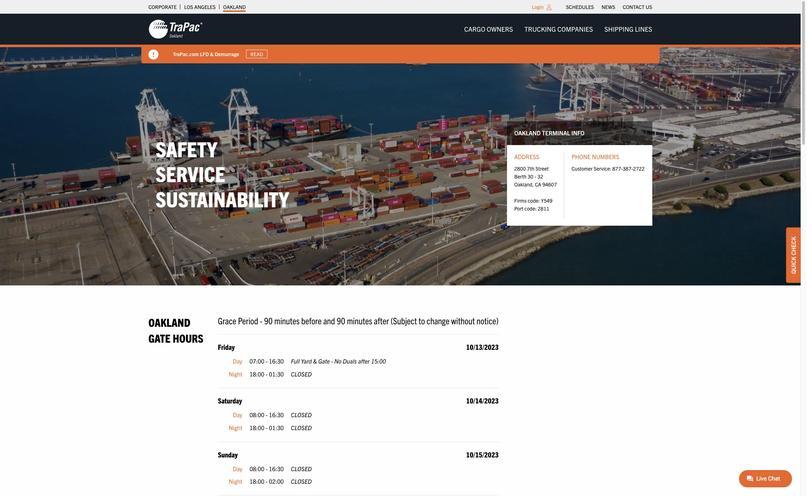 Task type: describe. For each thing, give the bounding box(es) containing it.
cargo owners
[[465, 25, 513, 33]]

2811
[[538, 205, 550, 212]]

info
[[572, 129, 585, 137]]

no
[[335, 358, 342, 365]]

sustainability
[[156, 185, 289, 212]]

1 vertical spatial code:
[[525, 205, 537, 212]]

trucking companies link
[[519, 22, 599, 36]]

night for friday
[[229, 371, 243, 378]]

grace
[[218, 315, 237, 326]]

contact us link
[[623, 2, 653, 12]]

before
[[302, 315, 322, 326]]

phone
[[572, 153, 591, 160]]

877-
[[613, 165, 623, 172]]

los
[[184, 4, 193, 10]]

y549
[[541, 197, 553, 204]]

night for saturday
[[229, 424, 243, 431]]

hours
[[173, 331, 204, 345]]

corporate link
[[149, 2, 177, 12]]

lfd
[[200, 51, 209, 57]]

day for saturday
[[233, 411, 243, 419]]

08:00 - 16:30 for sunday
[[250, 465, 284, 472]]

16:30 for friday
[[269, 358, 284, 365]]

read link
[[246, 50, 267, 58]]

18:00 - 01:30 for friday
[[250, 371, 284, 378]]

(subject
[[391, 315, 417, 326]]

387-
[[623, 165, 634, 172]]

angeles
[[194, 4, 216, 10]]

08:00 for saturday
[[250, 411, 265, 419]]

18:00 for sunday
[[250, 478, 265, 485]]

2722
[[634, 165, 645, 172]]

menu bar containing schedules
[[563, 2, 657, 12]]

oakland image
[[149, 19, 203, 39]]

2800
[[515, 165, 526, 172]]

check
[[791, 237, 798, 255]]

duals
[[343, 358, 357, 365]]

cargo owners link
[[459, 22, 519, 36]]

0 horizontal spatial after
[[358, 358, 370, 365]]

firms code:  y549 port code:  2811
[[515, 197, 553, 212]]

period
[[238, 315, 258, 326]]

ca
[[535, 181, 542, 188]]

trapac.com lfd & demurrage
[[173, 51, 239, 57]]

grace period - 90 minutes before and 90 minutes after (subject to change without notice)
[[218, 315, 499, 326]]

saturday
[[218, 396, 242, 405]]

banner containing cargo owners
[[0, 14, 807, 63]]

1 horizontal spatial gate
[[319, 358, 330, 365]]

terminal
[[542, 129, 571, 137]]

16:30 for sunday
[[269, 465, 284, 472]]

16:30 for saturday
[[269, 411, 284, 419]]

phone numbers
[[572, 153, 620, 160]]

07:00
[[250, 358, 265, 365]]

07:00 - 16:30
[[250, 358, 284, 365]]

closed for sunday
[[291, 478, 312, 485]]

trapac.com
[[173, 51, 199, 57]]

demurrage
[[215, 51, 239, 57]]

shipping
[[605, 25, 634, 33]]

01:30 for saturday
[[269, 424, 284, 431]]

port
[[515, 205, 524, 212]]

0 vertical spatial after
[[374, 315, 389, 326]]

shipping lines link
[[599, 22, 659, 36]]

contact
[[623, 4, 645, 10]]

2 closed from the top
[[291, 411, 312, 419]]

1 90 from the left
[[264, 315, 273, 326]]

login link
[[532, 4, 544, 10]]

trucking companies
[[525, 25, 593, 33]]

02:00
[[269, 478, 284, 485]]

los angeles
[[184, 4, 216, 10]]

firms
[[515, 197, 527, 204]]

quick check link
[[787, 228, 801, 283]]

18:00 for saturday
[[250, 424, 265, 431]]

cargo
[[465, 25, 486, 33]]

32
[[538, 173, 544, 180]]

address
[[515, 153, 540, 160]]

berth
[[515, 173, 527, 180]]

18:00 - 01:30 for saturday
[[250, 424, 284, 431]]

schedules link
[[567, 2, 594, 12]]

- inside 2800 7th street berth 30 - 32 oakland, ca 94607
[[535, 173, 537, 180]]



Task type: vqa. For each thing, say whether or not it's contained in the screenshot.
night for Friday
yes



Task type: locate. For each thing, give the bounding box(es) containing it.
gate left hours
[[149, 331, 171, 345]]

yard
[[301, 358, 312, 365]]

1 vertical spatial &
[[313, 358, 317, 365]]

minutes left before
[[275, 315, 300, 326]]

after right duals
[[358, 358, 370, 365]]

15:00
[[371, 358, 386, 365]]

1 vertical spatial 08:00 - 16:30
[[250, 465, 284, 472]]

30
[[528, 173, 534, 180]]

18:00 - 02:00
[[250, 478, 284, 485]]

08:00 - 16:30 for saturday
[[250, 411, 284, 419]]

code:
[[528, 197, 540, 204], [525, 205, 537, 212]]

oakland for oakland terminal info
[[515, 129, 541, 137]]

2 01:30 from the top
[[269, 424, 284, 431]]

& for gate
[[313, 358, 317, 365]]

oakland link
[[223, 2, 246, 12]]

to
[[419, 315, 425, 326]]

los angeles link
[[184, 2, 216, 12]]

2 vertical spatial day
[[233, 465, 243, 472]]

0 vertical spatial code:
[[528, 197, 540, 204]]

10/15/2023
[[467, 450, 499, 459]]

10/14/2023
[[467, 396, 499, 405]]

gate left no
[[319, 358, 330, 365]]

& right the "lfd"
[[210, 51, 214, 57]]

1 vertical spatial after
[[358, 358, 370, 365]]

1 08:00 from the top
[[250, 411, 265, 419]]

2 vertical spatial night
[[229, 478, 243, 485]]

oakland for oakland gate hours
[[149, 315, 191, 329]]

menu bar up shipping
[[563, 2, 657, 12]]

contact us
[[623, 4, 653, 10]]

owners
[[487, 25, 513, 33]]

read
[[251, 51, 263, 57]]

companies
[[558, 25, 593, 33]]

4 closed from the top
[[291, 465, 312, 472]]

18:00 for friday
[[250, 371, 265, 378]]

oakland up hours
[[149, 315, 191, 329]]

news
[[602, 4, 616, 10]]

numbers
[[592, 153, 620, 160]]

minutes
[[275, 315, 300, 326], [347, 315, 373, 326]]

1 01:30 from the top
[[269, 371, 284, 378]]

01:30 for friday
[[269, 371, 284, 378]]

2 08:00 - 16:30 from the top
[[250, 465, 284, 472]]

1 closed from the top
[[291, 371, 312, 378]]

0 vertical spatial menu bar
[[563, 2, 657, 12]]

service:
[[594, 165, 612, 172]]

customer
[[572, 165, 593, 172]]

1 vertical spatial menu bar
[[459, 22, 659, 36]]

2 night from the top
[[229, 424, 243, 431]]

0 vertical spatial 08:00 - 16:30
[[250, 411, 284, 419]]

01:30
[[269, 371, 284, 378], [269, 424, 284, 431]]

0 horizontal spatial 90
[[264, 315, 273, 326]]

street
[[536, 165, 549, 172]]

menu bar inside banner
[[459, 22, 659, 36]]

0 vertical spatial 01:30
[[269, 371, 284, 378]]

2 vertical spatial 16:30
[[269, 465, 284, 472]]

friday
[[218, 343, 235, 352]]

oakland terminal info
[[515, 129, 585, 137]]

3 day from the top
[[233, 465, 243, 472]]

0 horizontal spatial &
[[210, 51, 214, 57]]

oakland gate hours
[[149, 315, 204, 345]]

0 vertical spatial &
[[210, 51, 214, 57]]

1 16:30 from the top
[[269, 358, 284, 365]]

banner
[[0, 14, 807, 63]]

notice)
[[477, 315, 499, 326]]

2 08:00 from the top
[[250, 465, 265, 472]]

3 18:00 from the top
[[250, 478, 265, 485]]

trucking
[[525, 25, 556, 33]]

& right yard
[[313, 358, 317, 365]]

0 vertical spatial night
[[229, 371, 243, 378]]

service
[[156, 160, 225, 187]]

corporate
[[149, 4, 177, 10]]

2 vertical spatial 18:00
[[250, 478, 265, 485]]

night up the saturday
[[229, 371, 243, 378]]

1 vertical spatial 01:30
[[269, 424, 284, 431]]

1 vertical spatial 18:00
[[250, 424, 265, 431]]

news link
[[602, 2, 616, 12]]

day down the saturday
[[233, 411, 243, 419]]

closed for saturday
[[291, 424, 312, 431]]

1 horizontal spatial minutes
[[347, 315, 373, 326]]

-
[[535, 173, 537, 180], [260, 315, 263, 326], [266, 358, 268, 365], [331, 358, 333, 365], [266, 371, 268, 378], [266, 411, 268, 419], [266, 424, 268, 431], [266, 465, 268, 472], [266, 478, 268, 485]]

light image
[[547, 4, 552, 10]]

1 08:00 - 16:30 from the top
[[250, 411, 284, 419]]

0 vertical spatial oakland
[[223, 4, 246, 10]]

customer service: 877-387-2722
[[572, 165, 645, 172]]

code: right the port
[[525, 205, 537, 212]]

safety
[[156, 135, 217, 162]]

oakland up address at the right of page
[[515, 129, 541, 137]]

menu bar containing cargo owners
[[459, 22, 659, 36]]

night down sunday
[[229, 478, 243, 485]]

1 18:00 from the top
[[250, 371, 265, 378]]

3 night from the top
[[229, 478, 243, 485]]

0 vertical spatial 18:00 - 01:30
[[250, 371, 284, 378]]

code: up 2811
[[528, 197, 540, 204]]

gate
[[149, 331, 171, 345], [319, 358, 330, 365]]

16:30
[[269, 358, 284, 365], [269, 411, 284, 419], [269, 465, 284, 472]]

1 vertical spatial night
[[229, 424, 243, 431]]

safety service sustainability
[[156, 135, 289, 212]]

2 90 from the left
[[337, 315, 346, 326]]

5 closed from the top
[[291, 478, 312, 485]]

quick
[[791, 257, 798, 274]]

day
[[233, 358, 243, 365], [233, 411, 243, 419], [233, 465, 243, 472]]

change
[[427, 315, 450, 326]]

0 horizontal spatial gate
[[149, 331, 171, 345]]

1 vertical spatial gate
[[319, 358, 330, 365]]

oakland for oakland
[[223, 4, 246, 10]]

1 vertical spatial 16:30
[[269, 411, 284, 419]]

3 16:30 from the top
[[269, 465, 284, 472]]

gate inside oakland gate hours
[[149, 331, 171, 345]]

login
[[532, 4, 544, 10]]

2 minutes from the left
[[347, 315, 373, 326]]

2 16:30 from the top
[[269, 411, 284, 419]]

solid image
[[149, 50, 159, 60]]

closed for friday
[[291, 371, 312, 378]]

shipping lines
[[605, 25, 653, 33]]

2 day from the top
[[233, 411, 243, 419]]

10/13/2023
[[467, 343, 499, 352]]

1 horizontal spatial 90
[[337, 315, 346, 326]]

night down the saturday
[[229, 424, 243, 431]]

1 vertical spatial oakland
[[515, 129, 541, 137]]

1 horizontal spatial after
[[374, 315, 389, 326]]

18:00
[[250, 371, 265, 378], [250, 424, 265, 431], [250, 478, 265, 485]]

08:00 - 16:30
[[250, 411, 284, 419], [250, 465, 284, 472]]

schedules
[[567, 4, 594, 10]]

and
[[324, 315, 335, 326]]

2 18:00 - 01:30 from the top
[[250, 424, 284, 431]]

0 vertical spatial day
[[233, 358, 243, 365]]

2 horizontal spatial oakland
[[515, 129, 541, 137]]

full yard & gate - no duals after 15:00
[[291, 358, 386, 365]]

90 right the and
[[337, 315, 346, 326]]

1 18:00 - 01:30 from the top
[[250, 371, 284, 378]]

night
[[229, 371, 243, 378], [229, 424, 243, 431], [229, 478, 243, 485]]

1 minutes from the left
[[275, 315, 300, 326]]

oakland inside oakland gate hours
[[149, 315, 191, 329]]

full
[[291, 358, 300, 365]]

1 vertical spatial 08:00
[[250, 465, 265, 472]]

minutes right the and
[[347, 315, 373, 326]]

& for demurrage
[[210, 51, 214, 57]]

1 day from the top
[[233, 358, 243, 365]]

&
[[210, 51, 214, 57], [313, 358, 317, 365]]

0 horizontal spatial minutes
[[275, 315, 300, 326]]

1 vertical spatial 18:00 - 01:30
[[250, 424, 284, 431]]

0 vertical spatial gate
[[149, 331, 171, 345]]

night for sunday
[[229, 478, 243, 485]]

3 closed from the top
[[291, 424, 312, 431]]

1 night from the top
[[229, 371, 243, 378]]

us
[[646, 4, 653, 10]]

1 horizontal spatial &
[[313, 358, 317, 365]]

menu bar
[[563, 2, 657, 12], [459, 22, 659, 36]]

94607
[[543, 181, 557, 188]]

1 horizontal spatial oakland
[[223, 4, 246, 10]]

7th
[[527, 165, 535, 172]]

2 18:00 from the top
[[250, 424, 265, 431]]

day down sunday
[[233, 465, 243, 472]]

2800 7th street berth 30 - 32 oakland, ca 94607
[[515, 165, 557, 188]]

0 vertical spatial 08:00
[[250, 411, 265, 419]]

08:00 for sunday
[[250, 465, 265, 472]]

1 vertical spatial day
[[233, 411, 243, 419]]

day for sunday
[[233, 465, 243, 472]]

lines
[[636, 25, 653, 33]]

sunday
[[218, 450, 238, 459]]

after left (subject
[[374, 315, 389, 326]]

day for friday
[[233, 358, 243, 365]]

without
[[452, 315, 475, 326]]

closed
[[291, 371, 312, 378], [291, 411, 312, 419], [291, 424, 312, 431], [291, 465, 312, 472], [291, 478, 312, 485]]

oakland right angeles at top
[[223, 4, 246, 10]]

0 vertical spatial 16:30
[[269, 358, 284, 365]]

90 right period
[[264, 315, 273, 326]]

day down 'friday'
[[233, 358, 243, 365]]

0 vertical spatial 18:00
[[250, 371, 265, 378]]

oakland,
[[515, 181, 534, 188]]

quick check
[[791, 237, 798, 274]]

0 horizontal spatial oakland
[[149, 315, 191, 329]]

2 vertical spatial oakland
[[149, 315, 191, 329]]

menu bar down light image
[[459, 22, 659, 36]]



